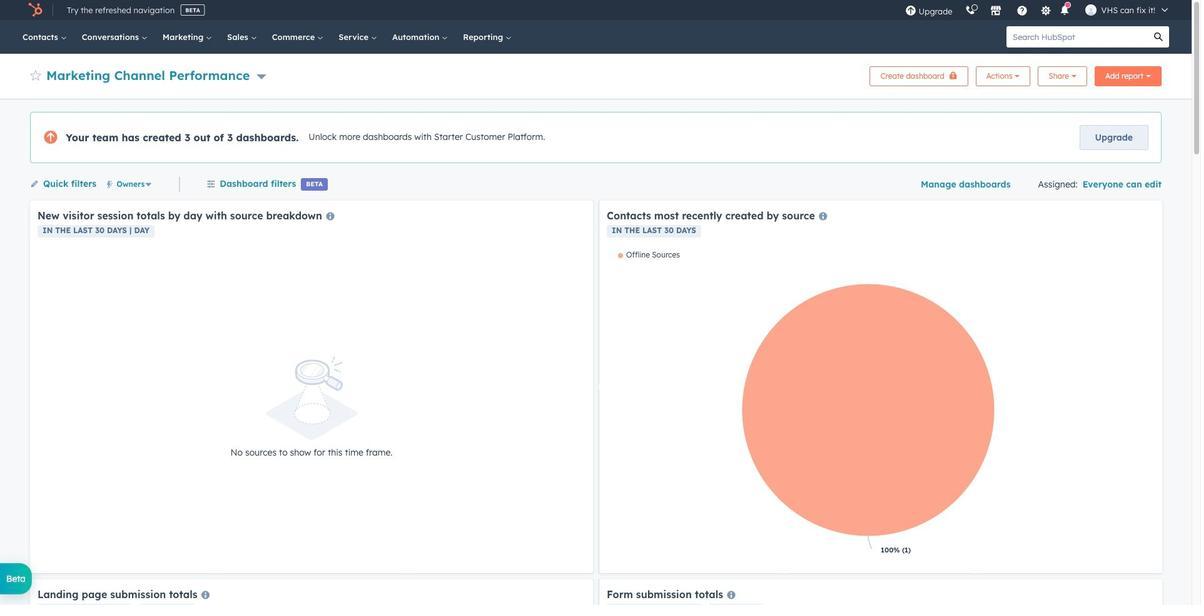 Task type: describe. For each thing, give the bounding box(es) containing it.
toggle series visibility region
[[618, 250, 680, 260]]

marketplaces image
[[991, 6, 1002, 17]]

contacts most recently created by source element
[[600, 201, 1163, 574]]

Search HubSpot search field
[[1007, 26, 1149, 48]]



Task type: vqa. For each thing, say whether or not it's contained in the screenshot.
Search HubSpot search field
yes



Task type: locate. For each thing, give the bounding box(es) containing it.
menu
[[899, 0, 1177, 20]]

jer mill image
[[1086, 4, 1097, 16]]

landing page submission totals element
[[30, 580, 593, 606]]

form submission totals element
[[600, 580, 1163, 606]]

new visitor session totals by day with source breakdown element
[[30, 201, 593, 574]]

interactive chart image
[[607, 250, 1155, 566]]

banner
[[30, 63, 1162, 86]]



